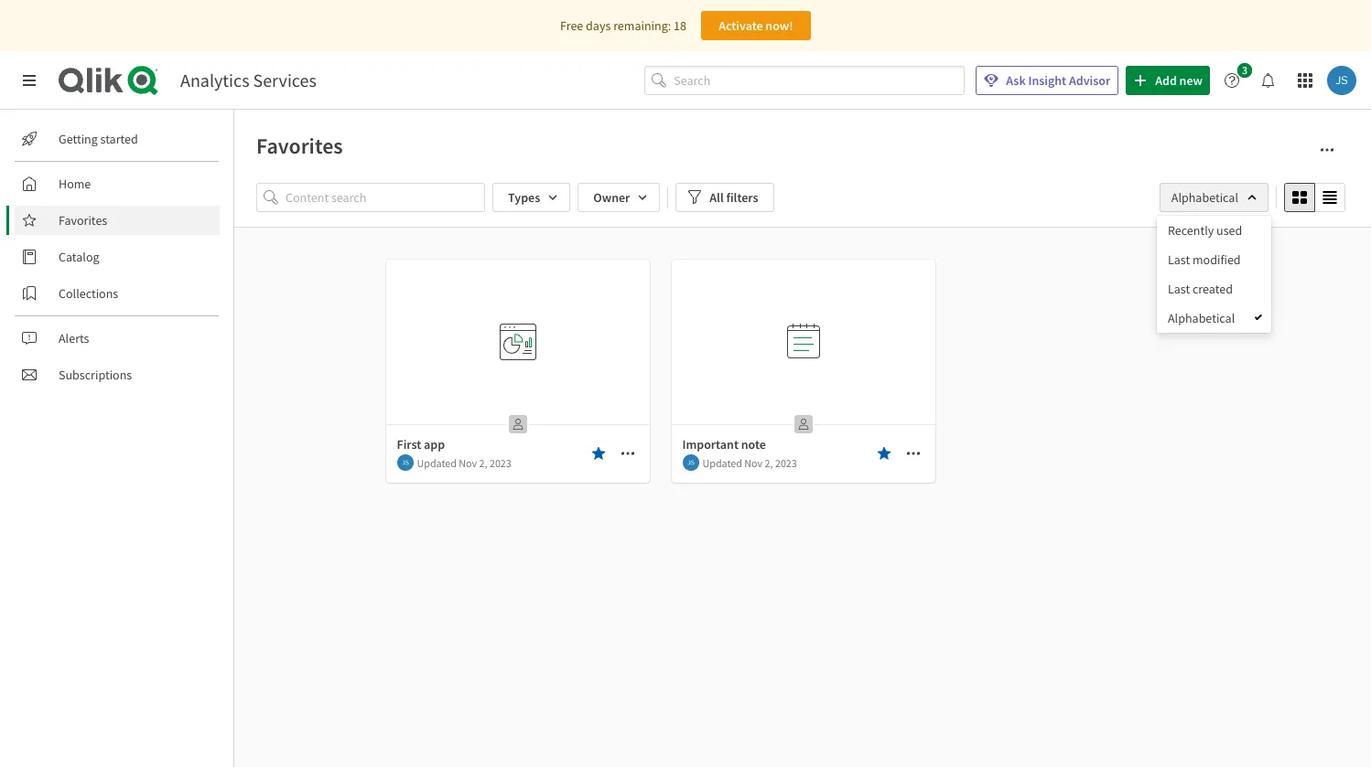 Task type: describe. For each thing, give the bounding box(es) containing it.
last modified
[[1168, 252, 1241, 268]]

activate now!
[[719, 17, 793, 34]]

days
[[586, 17, 611, 34]]

recently used
[[1168, 222, 1242, 239]]

last for last created
[[1168, 281, 1190, 297]]

2, for app
[[479, 456, 487, 470]]

favorites link
[[15, 206, 220, 235]]

nov for note
[[744, 456, 763, 470]]

home
[[59, 176, 91, 192]]

used
[[1216, 222, 1242, 239]]

ask insight advisor
[[1006, 72, 1110, 89]]

2023 for important note
[[775, 456, 797, 470]]

free
[[560, 17, 583, 34]]

getting started
[[59, 131, 138, 147]]

home link
[[15, 169, 220, 199]]

subscriptions
[[59, 367, 132, 383]]

catalog link
[[15, 243, 220, 272]]

last for last modified
[[1168, 252, 1190, 268]]

updated for app
[[417, 456, 457, 470]]

personal element for important note
[[788, 410, 818, 439]]

remaining:
[[613, 17, 671, 34]]

remove from favorites image for app
[[591, 447, 605, 461]]

updated nov 2, 2023 for note
[[702, 456, 797, 470]]

important note
[[682, 437, 766, 453]]

list box inside filters region
[[1157, 216, 1272, 333]]

first
[[397, 437, 421, 453]]

ask
[[1006, 72, 1026, 89]]

last modified option
[[1157, 245, 1272, 275]]

Alphabetical field
[[1159, 183, 1268, 212]]

advisor
[[1069, 72, 1110, 89]]

analytics
[[180, 69, 249, 92]]

filters region
[[0, 0, 1371, 768]]

18
[[674, 17, 686, 34]]

jacob simon image for first app
[[397, 455, 413, 471]]

recently used option
[[1157, 216, 1272, 245]]

Search text field
[[674, 66, 965, 95]]

favorites inside 'navigation pane' element
[[59, 212, 107, 229]]



Task type: vqa. For each thing, say whether or not it's contained in the screenshot.
rightmost 'changes'
no



Task type: locate. For each thing, give the bounding box(es) containing it.
list box
[[1157, 216, 1272, 333]]

jacob simon image down first on the left of the page
[[397, 455, 413, 471]]

alerts
[[59, 330, 89, 347]]

getting started link
[[15, 124, 220, 154]]

alphabetical for "alphabetical" 'option'
[[1168, 310, 1235, 327]]

created
[[1193, 281, 1233, 297]]

last created option
[[1157, 275, 1272, 304]]

2 last from the top
[[1168, 281, 1190, 297]]

1 horizontal spatial favorites
[[256, 132, 343, 160]]

personal element for first app
[[503, 410, 532, 439]]

0 horizontal spatial personal element
[[503, 410, 532, 439]]

note
[[741, 437, 766, 453]]

2 updated from the left
[[702, 456, 742, 470]]

alerts link
[[15, 324, 220, 353]]

favorites up catalog
[[59, 212, 107, 229]]

list box containing recently used
[[1157, 216, 1272, 333]]

alphabetical for alphabetical field
[[1171, 189, 1238, 206]]

1 jacob simon image from the left
[[397, 455, 413, 471]]

updated nov 2, 2023 down 'app'
[[417, 456, 511, 470]]

1 vertical spatial favorites
[[59, 212, 107, 229]]

0 horizontal spatial favorites
[[59, 212, 107, 229]]

recently
[[1168, 222, 1214, 239]]

1 horizontal spatial updated
[[702, 456, 742, 470]]

jacob simon element down first on the left of the page
[[397, 455, 413, 471]]

2023 for first app
[[490, 456, 511, 470]]

services
[[253, 69, 317, 92]]

2 updated nov 2, 2023 from the left
[[702, 456, 797, 470]]

updated nov 2, 2023 for app
[[417, 456, 511, 470]]

updated nov 2, 2023
[[417, 456, 511, 470], [702, 456, 797, 470]]

1 horizontal spatial remove from favorites image
[[876, 447, 891, 461]]

2 remove from favorites image from the left
[[876, 447, 891, 461]]

collections link
[[15, 279, 220, 308]]

1 horizontal spatial jacob simon image
[[682, 455, 699, 471]]

1 horizontal spatial 2,
[[765, 456, 773, 470]]

jacob simon element down important
[[682, 455, 699, 471]]

close sidebar menu image
[[22, 73, 37, 88]]

personal element
[[503, 410, 532, 439], [788, 410, 818, 439]]

jacob simon element
[[397, 455, 413, 471], [682, 455, 699, 471]]

jacob simon image for important note
[[682, 455, 699, 471]]

navigation pane element
[[0, 117, 233, 397]]

last left the created
[[1168, 281, 1190, 297]]

updated nov 2, 2023 down note
[[702, 456, 797, 470]]

2, for note
[[765, 456, 773, 470]]

1 vertical spatial last
[[1168, 281, 1190, 297]]

1 2, from the left
[[479, 456, 487, 470]]

searchbar element
[[645, 66, 965, 95]]

2 2, from the left
[[765, 456, 773, 470]]

2 2023 from the left
[[775, 456, 797, 470]]

0 horizontal spatial updated nov 2, 2023
[[417, 456, 511, 470]]

started
[[100, 131, 138, 147]]

jacob simon element for first
[[397, 455, 413, 471]]

switch view group
[[1284, 183, 1345, 212]]

activate
[[719, 17, 763, 34]]

remove from favorites image
[[591, 447, 605, 461], [876, 447, 891, 461]]

1 updated nov 2, 2023 from the left
[[417, 456, 511, 470]]

analytics services
[[180, 69, 317, 92]]

collections
[[59, 286, 118, 302]]

alphabetical down last created
[[1168, 310, 1235, 327]]

0 horizontal spatial remove from favorites image
[[591, 447, 605, 461]]

updated down important note
[[702, 456, 742, 470]]

1 jacob simon element from the left
[[397, 455, 413, 471]]

0 vertical spatial alphabetical
[[1171, 189, 1238, 206]]

personal element right note
[[788, 410, 818, 439]]

0 vertical spatial favorites
[[256, 132, 343, 160]]

personal element right 'app'
[[503, 410, 532, 439]]

nov
[[459, 456, 477, 470], [744, 456, 763, 470]]

0 horizontal spatial 2023
[[490, 456, 511, 470]]

0 horizontal spatial jacob simon element
[[397, 455, 413, 471]]

remove from favorites image for note
[[876, 447, 891, 461]]

0 vertical spatial last
[[1168, 252, 1190, 268]]

1 nov from the left
[[459, 456, 477, 470]]

0 horizontal spatial 2,
[[479, 456, 487, 470]]

subscriptions link
[[15, 361, 220, 390]]

2 jacob simon image from the left
[[682, 455, 699, 471]]

jacob simon image down important
[[682, 455, 699, 471]]

favorites
[[256, 132, 343, 160], [59, 212, 107, 229]]

app
[[424, 437, 445, 453]]

1 horizontal spatial personal element
[[788, 410, 818, 439]]

ask insight advisor button
[[976, 66, 1119, 95]]

favorites down services
[[256, 132, 343, 160]]

1 vertical spatial alphabetical
[[1168, 310, 1235, 327]]

getting
[[59, 131, 98, 147]]

last created
[[1168, 281, 1233, 297]]

alphabetical inside field
[[1171, 189, 1238, 206]]

last inside option
[[1168, 252, 1190, 268]]

1 horizontal spatial 2023
[[775, 456, 797, 470]]

updated for note
[[702, 456, 742, 470]]

analytics services element
[[180, 69, 317, 92]]

jacob simon image
[[397, 455, 413, 471], [682, 455, 699, 471]]

last
[[1168, 252, 1190, 268], [1168, 281, 1190, 297]]

1 updated from the left
[[417, 456, 457, 470]]

2,
[[479, 456, 487, 470], [765, 456, 773, 470]]

last inside last created option
[[1168, 281, 1190, 297]]

modified
[[1193, 252, 1241, 268]]

now!
[[765, 17, 793, 34]]

0 horizontal spatial updated
[[417, 456, 457, 470]]

2 nov from the left
[[744, 456, 763, 470]]

insight
[[1028, 72, 1066, 89]]

activate now! link
[[701, 11, 811, 40]]

alphabetical up recently used
[[1171, 189, 1238, 206]]

free days remaining: 18
[[560, 17, 686, 34]]

1 personal element from the left
[[503, 410, 532, 439]]

2 personal element from the left
[[788, 410, 818, 439]]

updated
[[417, 456, 457, 470], [702, 456, 742, 470]]

Content search text field
[[286, 183, 485, 212]]

alphabetical option
[[1157, 304, 1272, 333]]

important
[[682, 437, 739, 453]]

1 remove from favorites image from the left
[[591, 447, 605, 461]]

1 horizontal spatial nov
[[744, 456, 763, 470]]

0 horizontal spatial jacob simon image
[[397, 455, 413, 471]]

first app
[[397, 437, 445, 453]]

jacob simon element for important
[[682, 455, 699, 471]]

alphabetical
[[1171, 189, 1238, 206], [1168, 310, 1235, 327]]

alphabetical inside 'option'
[[1168, 310, 1235, 327]]

nov for app
[[459, 456, 477, 470]]

last down the recently at the top of page
[[1168, 252, 1190, 268]]

catalog
[[59, 249, 99, 265]]

2 jacob simon element from the left
[[682, 455, 699, 471]]

2023
[[490, 456, 511, 470], [775, 456, 797, 470]]

1 horizontal spatial jacob simon element
[[682, 455, 699, 471]]

1 2023 from the left
[[490, 456, 511, 470]]

updated down 'app'
[[417, 456, 457, 470]]

0 horizontal spatial nov
[[459, 456, 477, 470]]

1 last from the top
[[1168, 252, 1190, 268]]

1 horizontal spatial updated nov 2, 2023
[[702, 456, 797, 470]]



